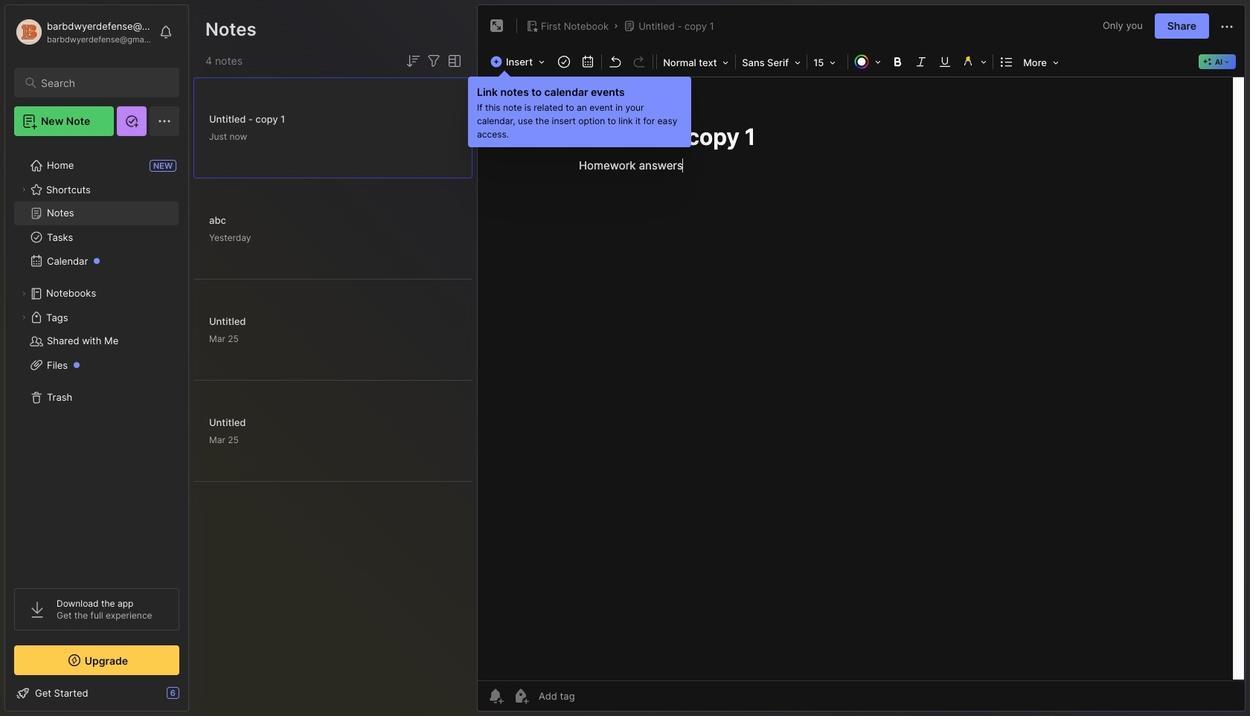 Task type: vqa. For each thing, say whether or not it's contained in the screenshot.
first Show from the top of the Dropdown List Menu containing Show notes shared with me
no



Task type: locate. For each thing, give the bounding box(es) containing it.
task image
[[554, 51, 575, 72]]

bold image
[[887, 51, 908, 72]]

tree inside the main element
[[5, 145, 188, 575]]

expand notebooks image
[[19, 290, 28, 298]]

note window element
[[477, 4, 1246, 712]]

none search field inside the main element
[[41, 74, 166, 92]]

calendar event image
[[578, 51, 599, 72]]

expand note image
[[488, 17, 506, 35]]

underline image
[[935, 51, 956, 72]]

None search field
[[41, 74, 166, 92]]

heading level image
[[659, 52, 734, 71]]

add tag image
[[512, 688, 530, 706]]

tree
[[5, 145, 188, 575]]



Task type: describe. For each thing, give the bounding box(es) containing it.
italic image
[[911, 51, 932, 72]]

add a reminder image
[[487, 688, 505, 706]]

font size image
[[809, 52, 846, 71]]

main element
[[0, 0, 194, 717]]

Search text field
[[41, 76, 166, 90]]

insert image
[[487, 52, 552, 71]]

font family image
[[738, 52, 805, 71]]

font color image
[[850, 51, 886, 72]]

Note Editor text field
[[478, 77, 1245, 681]]

highlight image
[[957, 51, 992, 72]]

expand tags image
[[19, 313, 28, 322]]

more image
[[1019, 52, 1064, 71]]

undo image
[[605, 51, 626, 72]]

bulleted list image
[[997, 51, 1018, 72]]



